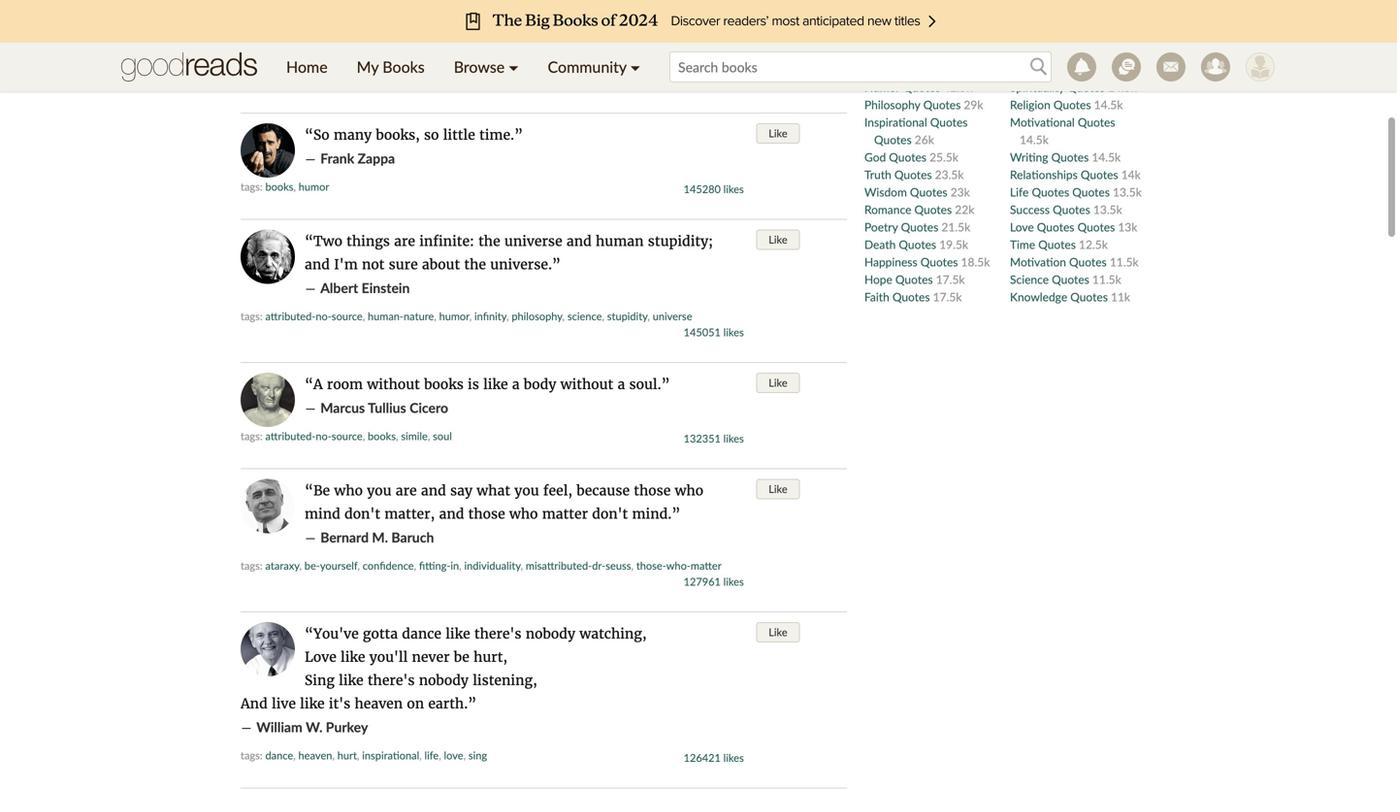 Task type: locate. For each thing, give the bounding box(es) containing it.
love inside tags: attributed-no-source , best , life love misattributed-marilyn-monroe mistakes out-of-control , truth , worst 162005 likes
[[413, 47, 432, 60]]

11.5k up 11k
[[1093, 272, 1122, 286]]

1 horizontal spatial dance
[[402, 625, 442, 643]]

little
[[443, 126, 475, 144]]

quotes down 'romance quotes' 'link' on the top of page
[[901, 220, 939, 234]]

145280 likes link
[[684, 182, 744, 196]]

132351 likes
[[684, 432, 744, 445]]

0 horizontal spatial matter
[[542, 505, 588, 523]]

no- down "marcus"
[[316, 429, 332, 443]]

4 like from the top
[[769, 482, 788, 495]]

0 vertical spatial matter
[[542, 505, 588, 523]]

1 vertical spatial nobody
[[419, 672, 469, 689]]

quotes down happiness quotes link at the right of the page
[[896, 272, 933, 286]]

humor quotes 42.5k philosophy quotes 29k
[[865, 80, 984, 112]]

menu containing home
[[272, 43, 655, 91]]

16k down 17k
[[1108, 63, 1128, 77]]

heaven down w.
[[298, 749, 332, 762]]

humor
[[299, 180, 329, 193], [439, 310, 470, 323]]

those
[[634, 482, 671, 499], [468, 505, 505, 523]]

no-
[[316, 47, 332, 60], [316, 310, 332, 323], [316, 429, 332, 443]]

life inside the 'love quotes 95k life quotes 75.5k'
[[865, 45, 884, 59]]

no- for human-
[[316, 310, 332, 323]]

16k left my group discussions icon
[[1092, 45, 1111, 59]]

attributed- for tags: attributed-no-source , books , simile , soul
[[265, 429, 316, 443]]

inspirational
[[362, 749, 419, 762]]

universe inside "two things are infinite: the universe and human stupidity; and i'm not sure about the universe." ― albert einstein
[[505, 232, 563, 250]]

those-who-matter link
[[637, 559, 722, 572]]

likes right 145280
[[724, 182, 744, 196]]

like up it's
[[339, 672, 364, 689]]

0 vertical spatial life
[[393, 47, 407, 60]]

love link right best
[[413, 47, 432, 60]]

0 vertical spatial love
[[413, 47, 432, 60]]

source down "marcus"
[[332, 429, 363, 443]]

2 tags: from the top
[[241, 180, 263, 193]]

universe up universe."
[[505, 232, 563, 250]]

14.5k down my group discussions icon
[[1095, 98, 1123, 112]]

those-
[[637, 559, 667, 572]]

source down albert
[[332, 310, 363, 323]]

be-
[[305, 559, 320, 572]]

3 likes from the top
[[724, 326, 744, 339]]

attributed- down marcus tullius cicero image
[[265, 429, 316, 443]]

love left sing link
[[444, 749, 464, 762]]

1 horizontal spatial love
[[444, 749, 464, 762]]

you up matter, at bottom left
[[367, 482, 392, 499]]

quotes up 12.5k
[[1078, 220, 1116, 234]]

attributed- down albert einstein image
[[265, 310, 316, 323]]

like for "be who you are and say what you feel, because those who mind don't matter, and those who matter don't mind."
[[769, 482, 788, 495]]

1 vertical spatial dance
[[265, 749, 293, 762]]

attributed-no-source link for "a
[[265, 429, 363, 443]]

life left lessons
[[1010, 28, 1029, 42]]

humor quotes link
[[865, 80, 944, 94]]

2 vertical spatial love
[[305, 648, 337, 666]]

2 horizontal spatial love
[[1010, 220, 1034, 234]]

inspiration
[[1010, 63, 1065, 77]]

matter inside "be who you are and say what you feel, because those who mind don't matter, and those who matter don't mind." ― bernard m. baruch
[[542, 505, 588, 523]]

29k
[[964, 98, 984, 112]]

william
[[256, 719, 303, 735]]

1 source from the top
[[332, 47, 363, 60]]

Search for a tag text field
[[865, 0, 1089, 6]]

1 horizontal spatial misattributed-
[[526, 559, 592, 572]]

▾ for browse ▾
[[509, 57, 519, 76]]

baruch
[[392, 529, 434, 545]]

2 source from the top
[[332, 310, 363, 323]]

1 vertical spatial source
[[332, 310, 363, 323]]

misattributed- inside tags: ataraxy , be-yourself , confidence , fitting-in , individuality , misattributed-dr-seuss , those-who-matter 127961 likes
[[526, 559, 592, 572]]

and down say
[[439, 505, 464, 523]]

tags: inside tags: attributed-no-source , best , life love misattributed-marilyn-monroe mistakes out-of-control , truth , worst 162005 likes
[[241, 47, 263, 60]]

things
[[347, 232, 390, 250]]

0 vertical spatial humor
[[299, 180, 329, 193]]

no- inside tags: attributed-no-source , human-nature , humor , infinity , philosophy , science , stupidity , universe 145051 likes
[[316, 310, 332, 323]]

m.
[[372, 529, 388, 545]]

infinite:
[[420, 232, 475, 250]]

"be
[[305, 482, 330, 499]]

attributed- inside tags: attributed-no-source , best , life love misattributed-marilyn-monroe mistakes out-of-control , truth , worst 162005 likes
[[265, 47, 316, 60]]

17.5k
[[936, 272, 965, 286], [933, 290, 962, 304]]

truth quotes link
[[865, 167, 935, 182]]

None submit
[[1092, 0, 1149, 7]]

universe up 145051
[[653, 310, 693, 323]]

a left body
[[512, 376, 520, 393]]

1 vertical spatial life link
[[425, 749, 439, 762]]

1 attributed- from the top
[[265, 47, 316, 60]]

out-
[[629, 47, 649, 60]]

quotes down the 29k
[[931, 115, 968, 129]]

5 like from the top
[[769, 626, 788, 639]]

― down mind
[[305, 529, 316, 546]]

life right inspirational
[[425, 749, 439, 762]]

3 attributed-no-source link from the top
[[265, 429, 363, 443]]

1 horizontal spatial books
[[368, 429, 396, 443]]

science
[[568, 310, 602, 323]]

0 vertical spatial source
[[332, 47, 363, 60]]

source left best
[[332, 47, 363, 60]]

5 tags: from the top
[[241, 559, 263, 572]]

attributed-no-source link down albert
[[265, 310, 363, 323]]

william w. purkey image
[[241, 622, 295, 677]]

many
[[334, 126, 372, 144]]

tags: down albert einstein image
[[241, 310, 263, 323]]

who down what
[[509, 505, 538, 523]]

hope quotes link
[[865, 272, 936, 286]]

1 vertical spatial attributed-no-source link
[[265, 310, 363, 323]]

tags: attributed-no-source , books , simile , soul
[[241, 429, 452, 443]]

quotes left 14k
[[1081, 167, 1119, 182]]

42.5k
[[944, 80, 973, 94]]

0 horizontal spatial don't
[[345, 505, 381, 523]]

▾ inside dropdown button
[[509, 57, 519, 76]]

145051 likes link
[[684, 326, 744, 339]]

source inside tags: attributed-no-source , human-nature , humor , infinity , philosophy , science , stupidity , universe 145051 likes
[[332, 310, 363, 323]]

matter up 127961
[[691, 559, 722, 572]]

1 vertical spatial love
[[444, 749, 464, 762]]

nobody up earth."
[[419, 672, 469, 689]]

2 vertical spatial attributed-no-source link
[[265, 429, 363, 443]]

"you've
[[305, 625, 359, 643]]

2 attributed- from the top
[[265, 310, 316, 323]]

― inside "two things are infinite: the universe and human stupidity; and i'm not sure about the universe." ― albert einstein
[[305, 280, 316, 297]]

attributed-no-source link for "two
[[265, 310, 363, 323]]

0 horizontal spatial love
[[413, 47, 432, 60]]

love
[[865, 28, 889, 42], [1010, 220, 1034, 234], [305, 648, 337, 666]]

― down "a
[[305, 399, 316, 417]]

1 horizontal spatial without
[[561, 376, 614, 393]]

0 vertical spatial nobody
[[526, 625, 576, 643]]

likes right 162005
[[724, 76, 744, 89]]

are up the sure
[[394, 232, 415, 250]]

6 tags: from the top
[[241, 749, 263, 762]]

attributed-no-source link up worst
[[265, 47, 363, 60]]

0 vertical spatial universe
[[505, 232, 563, 250]]

of-
[[649, 47, 662, 60]]

no- down albert
[[316, 310, 332, 323]]

0 horizontal spatial misattributed-
[[437, 47, 503, 60]]

2 vertical spatial no-
[[316, 429, 332, 443]]

2 don't from the left
[[592, 505, 628, 523]]

2 vertical spatial attributed-
[[265, 429, 316, 443]]

quotes up the wisdom quotes link
[[895, 167, 932, 182]]

like link for "two things are infinite: the universe and human stupidity; and i'm not sure about the universe."
[[756, 230, 800, 250]]

tags: inside tags: ataraxy , be-yourself , confidence , fitting-in , individuality , misattributed-dr-seuss , those-who-matter 127961 likes
[[241, 559, 263, 572]]

quotes down the 42.5k
[[924, 98, 961, 112]]

1 horizontal spatial humor
[[439, 310, 470, 323]]

0 horizontal spatial ▾
[[509, 57, 519, 76]]

1 horizontal spatial matter
[[691, 559, 722, 572]]

love up time
[[1010, 220, 1034, 234]]

books down the tullius
[[368, 429, 396, 443]]

1 don't from the left
[[345, 505, 381, 523]]

3 tags: from the top
[[241, 310, 263, 323]]

1 likes from the top
[[724, 76, 744, 89]]

tags: left ataraxy
[[241, 559, 263, 572]]

▾ inside dropdown button
[[631, 57, 641, 76]]

life up success
[[1010, 185, 1029, 199]]

life inside tags: attributed-no-source , best , life love misattributed-marilyn-monroe mistakes out-of-control , truth , worst 162005 likes
[[393, 47, 407, 60]]

tags: for tags: attributed-no-source , books , simile , soul
[[241, 429, 263, 443]]

0 vertical spatial dance
[[402, 625, 442, 643]]

0 vertical spatial those
[[634, 482, 671, 499]]

like link for "so many books, so little time."
[[756, 123, 800, 144]]

no- for books
[[316, 429, 332, 443]]

1 vertical spatial misattributed-
[[526, 559, 592, 572]]

3 source from the top
[[332, 429, 363, 443]]

like for "two things are infinite: the universe and human stupidity; and i'm not sure about the universe."
[[769, 233, 788, 246]]

love up sing
[[305, 648, 337, 666]]

18.5k
[[961, 255, 990, 269]]

1 horizontal spatial love link
[[444, 749, 464, 762]]

1 vertical spatial those
[[468, 505, 505, 523]]

purkey
[[326, 719, 368, 735]]

3 like link from the top
[[756, 373, 800, 393]]

127961
[[684, 575, 721, 588]]

tags: down frank zappa 'image' in the top of the page
[[241, 180, 263, 193]]

3 attributed- from the top
[[265, 429, 316, 443]]

quotes up relationships quotes link
[[1052, 150, 1089, 164]]

1 horizontal spatial ▾
[[631, 57, 641, 76]]

2 horizontal spatial books
[[424, 376, 464, 393]]

0 horizontal spatial love link
[[413, 47, 432, 60]]

without up the tullius
[[367, 376, 420, 393]]

like down "you've
[[341, 648, 365, 666]]

home
[[286, 57, 328, 76]]

about
[[422, 256, 460, 273]]

1 vertical spatial humor
[[439, 310, 470, 323]]

confidence link
[[363, 559, 414, 572]]

132351 likes link
[[684, 432, 744, 445]]

0 vertical spatial attributed-no-source link
[[265, 47, 363, 60]]

13.5k down 14k
[[1113, 185, 1142, 199]]

1 horizontal spatial don't
[[592, 505, 628, 523]]

yourself
[[320, 559, 358, 572]]

0 horizontal spatial books
[[265, 180, 294, 193]]

life down love quotes link
[[865, 45, 884, 59]]

like link for "be who you are and say what you feel, because those who mind don't matter, and those who matter don't mind."
[[756, 479, 800, 499]]

be-yourself link
[[305, 559, 358, 572]]

universe
[[505, 232, 563, 250], [653, 310, 693, 323]]

likes inside tags: attributed-no-source , best , life love misattributed-marilyn-monroe mistakes out-of-control , truth , worst 162005 likes
[[724, 76, 744, 89]]

0 vertical spatial misattributed-
[[437, 47, 503, 60]]

like for "so many books, so little time."
[[769, 127, 788, 140]]

knowledge quotes link
[[1010, 290, 1111, 304]]

quotes down relationships quotes link
[[1073, 185, 1110, 199]]

0 vertical spatial the
[[479, 232, 501, 250]]

3 no- from the top
[[316, 429, 332, 443]]

attributed-
[[265, 47, 316, 60], [265, 310, 316, 323], [265, 429, 316, 443]]

john smith image
[[1246, 52, 1275, 82]]

1 vertical spatial attributed-
[[265, 310, 316, 323]]

0 vertical spatial no-
[[316, 47, 332, 60]]

individuality link
[[464, 559, 521, 572]]

1 horizontal spatial love
[[865, 28, 889, 42]]

4 tags: from the top
[[241, 429, 263, 443]]

source inside tags: attributed-no-source , best , life love misattributed-marilyn-monroe mistakes out-of-control , truth , worst 162005 likes
[[332, 47, 363, 60]]

menu
[[272, 43, 655, 91]]

1 tags: from the top
[[241, 47, 263, 60]]

0 vertical spatial are
[[394, 232, 415, 250]]

0 horizontal spatial those
[[468, 505, 505, 523]]

2 ▾ from the left
[[631, 57, 641, 76]]

0 horizontal spatial humor link
[[299, 180, 329, 193]]

universe link
[[653, 310, 693, 323]]

2 attributed-no-source link from the top
[[265, 310, 363, 323]]

0 vertical spatial humor link
[[299, 180, 329, 193]]

0 horizontal spatial who
[[334, 482, 363, 499]]

tags: attributed-no-source , human-nature , humor , infinity , philosophy , science , stupidity , universe 145051 likes
[[241, 310, 744, 339]]

don't up m.
[[345, 505, 381, 523]]

0 horizontal spatial humor
[[299, 180, 329, 193]]

attributed-no-source link
[[265, 47, 363, 60], [265, 310, 363, 323], [265, 429, 363, 443]]

worst link
[[241, 60, 267, 73]]

0 horizontal spatial a
[[512, 376, 520, 393]]

3 like from the top
[[769, 376, 788, 389]]

0 horizontal spatial you
[[367, 482, 392, 499]]

a
[[512, 376, 520, 393], [618, 376, 625, 393]]

religion
[[1010, 98, 1051, 112]]

1 vertical spatial matter
[[691, 559, 722, 572]]

"so many books, so little time." ― frank zappa
[[305, 126, 523, 167]]

poetry quotes link
[[865, 220, 942, 234]]

0 vertical spatial there's
[[475, 625, 522, 643]]

tags: down marcus tullius cicero image
[[241, 429, 263, 443]]

life link right best
[[393, 47, 407, 60]]

matter down feel,
[[542, 505, 588, 523]]

145280 likes
[[684, 182, 744, 196]]

quotes up life quotes link
[[892, 28, 929, 42]]

sing link
[[469, 749, 487, 762]]

1 like link from the top
[[756, 123, 800, 144]]

1 vertical spatial no-
[[316, 310, 332, 323]]

4 like link from the top
[[756, 479, 800, 499]]

1 vertical spatial love
[[1010, 220, 1034, 234]]

2 a from the left
[[618, 376, 625, 393]]

1 like from the top
[[769, 127, 788, 140]]

books link down frank zappa 'image' in the top of the page
[[265, 180, 294, 193]]

2 vertical spatial source
[[332, 429, 363, 443]]

2 vertical spatial books
[[368, 429, 396, 443]]

1 no- from the top
[[316, 47, 332, 60]]

relationships quotes link
[[1010, 167, 1122, 182]]

quotes
[[892, 28, 929, 42], [1075, 28, 1113, 42], [887, 45, 924, 59], [1010, 45, 1048, 59], [1051, 45, 1089, 59], [1068, 63, 1105, 77], [903, 80, 941, 94], [1068, 80, 1105, 94], [924, 98, 961, 112], [1054, 98, 1092, 112], [931, 115, 968, 129], [1078, 115, 1116, 129], [875, 132, 912, 147], [889, 150, 927, 164], [1052, 150, 1089, 164], [895, 167, 932, 182], [1081, 167, 1119, 182], [910, 185, 948, 199], [1032, 185, 1070, 199], [1073, 185, 1110, 199], [915, 202, 952, 216], [1053, 202, 1091, 216], [901, 220, 939, 234], [1037, 220, 1075, 234], [1078, 220, 1116, 234], [899, 237, 937, 251], [1039, 237, 1076, 251], [921, 255, 958, 269], [1070, 255, 1107, 269], [896, 272, 933, 286], [1052, 272, 1090, 286], [893, 290, 930, 304], [1071, 290, 1108, 304]]

humor link
[[299, 180, 329, 193], [439, 310, 470, 323]]

0 horizontal spatial universe
[[505, 232, 563, 250]]

5 likes from the top
[[724, 575, 744, 588]]

0 vertical spatial 13.5k
[[1113, 185, 1142, 199]]

1 vertical spatial life
[[865, 45, 884, 59]]

95k
[[932, 28, 952, 42]]

romance
[[865, 202, 912, 216]]

0 vertical spatial love
[[865, 28, 889, 42]]

those down what
[[468, 505, 505, 523]]

like link
[[756, 123, 800, 144], [756, 230, 800, 250], [756, 373, 800, 393], [756, 479, 800, 499], [756, 622, 800, 643]]

like right is
[[483, 376, 508, 393]]

books link
[[265, 180, 294, 193], [368, 429, 396, 443]]

there's up the hurt,
[[475, 625, 522, 643]]

1 vertical spatial books link
[[368, 429, 396, 443]]

science link
[[568, 310, 602, 323]]

1 horizontal spatial books link
[[368, 429, 396, 443]]

0 vertical spatial books
[[265, 180, 294, 193]]

no- left my
[[316, 47, 332, 60]]

6 likes from the top
[[724, 751, 744, 764]]

source for human-
[[332, 310, 363, 323]]

0 horizontal spatial heaven
[[298, 749, 332, 762]]

love link left sing link
[[444, 749, 464, 762]]

tags: up the worst 'link'
[[241, 47, 263, 60]]

1 vertical spatial there's
[[368, 672, 415, 689]]

attributed- inside tags: attributed-no-source , human-nature , humor , infinity , philosophy , science , stupidity , universe 145051 likes
[[265, 310, 316, 323]]

0 horizontal spatial without
[[367, 376, 420, 393]]

soul link
[[433, 429, 452, 443]]

0 horizontal spatial life
[[393, 47, 407, 60]]

1 horizontal spatial nobody
[[526, 625, 576, 643]]

2 like from the top
[[769, 233, 788, 246]]

0 vertical spatial heaven
[[355, 695, 403, 712]]

1 vertical spatial humor link
[[439, 310, 470, 323]]

nature
[[404, 310, 434, 323]]

individuality
[[464, 559, 521, 572]]

dance down william
[[265, 749, 293, 762]]

attributed- for tags: attributed-no-source , human-nature , humor , infinity , philosophy , science , stupidity , universe 145051 likes
[[265, 310, 316, 323]]

0 horizontal spatial life link
[[393, 47, 407, 60]]

humor link down frank
[[299, 180, 329, 193]]

attributed- up the worst 'link'
[[265, 47, 316, 60]]

1 horizontal spatial you
[[515, 482, 539, 499]]

5 like link from the top
[[756, 622, 800, 643]]

browse ▾
[[454, 57, 519, 76]]

1 horizontal spatial humor link
[[439, 310, 470, 323]]

marcus tullius cicero image
[[241, 373, 295, 427]]

1 vertical spatial books
[[424, 376, 464, 393]]

books link down the tullius
[[368, 429, 396, 443]]

0 horizontal spatial there's
[[368, 672, 415, 689]]

tags: inside tags: attributed-no-source , human-nature , humor , infinity , philosophy , science , stupidity , universe 145051 likes
[[241, 310, 263, 323]]

love inside the 'love quotes 95k life quotes 75.5k'
[[865, 28, 889, 42]]

you left feel,
[[515, 482, 539, 499]]

source
[[332, 47, 363, 60], [332, 310, 363, 323], [332, 429, 363, 443]]

14.5k
[[1108, 80, 1137, 94], [1095, 98, 1123, 112], [1020, 132, 1049, 147], [1092, 150, 1121, 164]]

don't down because
[[592, 505, 628, 523]]

humor down frank
[[299, 180, 329, 193]]

like
[[769, 127, 788, 140], [769, 233, 788, 246], [769, 376, 788, 389], [769, 482, 788, 495], [769, 626, 788, 639]]

127961 likes link
[[684, 575, 744, 588]]

2 no- from the top
[[316, 310, 332, 323]]

― down and
[[241, 719, 252, 736]]

no- inside tags: attributed-no-source , best , life love misattributed-marilyn-monroe mistakes out-of-control , truth , worst 162005 likes
[[316, 47, 332, 60]]

love up life quotes link
[[865, 28, 889, 42]]

11.5k
[[1110, 255, 1139, 269], [1093, 272, 1122, 286]]

love inside "you've gotta dance like there's nobody watching, love like you'll never be hurt, sing like there's nobody listening, and live like it's heaven on earth." ― william w. purkey
[[305, 648, 337, 666]]

you'll
[[370, 648, 408, 666]]

the right about
[[464, 256, 486, 273]]

humor right nature
[[439, 310, 470, 323]]

2 like link from the top
[[756, 230, 800, 250]]

quotes up love quotes quotes link
[[1053, 202, 1091, 216]]

seuss
[[606, 559, 631, 572]]

ataraxy
[[265, 559, 299, 572]]

"two things are infinite: the universe and human stupidity; and i'm not sure about the universe." ― albert einstein
[[305, 232, 713, 297]]

1 vertical spatial 11.5k
[[1093, 272, 1122, 286]]

1 horizontal spatial a
[[618, 376, 625, 393]]

and
[[241, 695, 268, 712]]

likes right 145051
[[724, 326, 744, 339]]

1 horizontal spatial life link
[[425, 749, 439, 762]]

145280
[[684, 182, 721, 196]]

1 ▾ from the left
[[509, 57, 519, 76]]

quotes up 'romance quotes' 'link' on the top of page
[[910, 185, 948, 199]]



Task type: describe. For each thing, give the bounding box(es) containing it.
frank zappa image
[[241, 123, 295, 178]]

humor inside tags: attributed-no-source , human-nature , humor , infinity , philosophy , science , stupidity , universe 145051 likes
[[439, 310, 470, 323]]

tags: for tags: books , humor
[[241, 180, 263, 193]]

23k
[[951, 185, 970, 199]]

worst
[[241, 60, 267, 73]]

tags: for tags: dance , heaven , hurt , inspirational , life , love , sing
[[241, 749, 263, 762]]

quotes down the 'success quotes' link
[[1037, 220, 1075, 234]]

are inside "be who you are and say what you feel, because those who mind don't matter, and those who matter don't mind." ― bernard m. baruch
[[396, 482, 417, 499]]

"be who you are and say what you feel, because those who mind don't matter, and those who matter don't mind." ― bernard m. baruch
[[305, 482, 704, 546]]

like link for "a room without books is like a body without a soul."
[[756, 373, 800, 393]]

inspirational
[[865, 115, 928, 129]]

quotes down inspiration quotes link
[[1068, 80, 1105, 94]]

0 vertical spatial life
[[1010, 28, 1029, 42]]

"a
[[305, 376, 323, 393]]

fitting-
[[419, 559, 451, 572]]

likes inside tags: ataraxy , be-yourself , confidence , fitting-in , individuality , misattributed-dr-seuss , those-who-matter 127961 likes
[[724, 575, 744, 588]]

stupidity link
[[607, 310, 648, 323]]

confidence
[[363, 559, 414, 572]]

ataraxy link
[[265, 559, 299, 572]]

life lessons quotes link
[[1010, 28, 1116, 42]]

11k
[[1111, 290, 1131, 304]]

fitting-in link
[[419, 559, 459, 572]]

matter,
[[385, 505, 435, 523]]

frank
[[321, 150, 354, 166]]

love inside life lessons quotes 17k quotes quotes 16k inspiration quotes 16k spirituality quotes 14.5k religion quotes 14.5k motivational quotes 14.5k writing quotes 14.5k relationships quotes 14k life quotes quotes 13.5k success quotes 13.5k love quotes quotes 13k time quotes 12.5k motivation quotes 11.5k science quotes 11.5k knowledge quotes 11k
[[1010, 220, 1034, 234]]

1 vertical spatial the
[[464, 256, 486, 273]]

i'm
[[334, 256, 358, 273]]

soul
[[433, 429, 452, 443]]

quotes up "philosophy quotes" 'link'
[[903, 80, 941, 94]]

tags: dance , heaven , hurt , inspirational , life , love , sing
[[241, 749, 487, 762]]

2 horizontal spatial who
[[675, 482, 704, 499]]

who-
[[667, 559, 691, 572]]

inspirational quotes quotes link
[[865, 115, 968, 147]]

0 vertical spatial books link
[[265, 180, 294, 193]]

inbox image
[[1157, 52, 1186, 82]]

motivational
[[1010, 115, 1075, 129]]

time quotes link
[[1010, 237, 1079, 251]]

1 vertical spatial love link
[[444, 749, 464, 762]]

1 vertical spatial 17.5k
[[933, 290, 962, 304]]

best link
[[368, 47, 388, 60]]

▾ for community ▾
[[631, 57, 641, 76]]

my group discussions image
[[1112, 52, 1141, 82]]

and left human
[[567, 232, 592, 250]]

truth
[[865, 167, 892, 182]]

notifications image
[[1068, 52, 1097, 82]]

quotes down 12.5k
[[1070, 255, 1107, 269]]

0 horizontal spatial nobody
[[419, 672, 469, 689]]

quotes up the 'success quotes' link
[[1032, 185, 1070, 199]]

12.5k
[[1079, 237, 1108, 251]]

― inside "you've gotta dance like there's nobody watching, love like you'll never be hurt, sing like there's nobody listening, and live like it's heaven on earth." ― william w. purkey
[[241, 719, 252, 736]]

14.5k up relationships quotes link
[[1092, 150, 1121, 164]]

my books link
[[342, 43, 439, 91]]

quotes up happiness quotes link at the right of the page
[[899, 237, 937, 251]]

0 vertical spatial life link
[[393, 47, 407, 60]]

tags: for tags: attributed-no-source , human-nature , humor , infinity , philosophy , science , stupidity , universe 145051 likes
[[241, 310, 263, 323]]

quotes up "motivational quotes" link
[[1054, 98, 1092, 112]]

and left say
[[421, 482, 446, 499]]

dance inside "you've gotta dance like there's nobody watching, love like you'll never be hurt, sing like there's nobody listening, and live like it's heaven on earth." ― william w. purkey
[[402, 625, 442, 643]]

1 vertical spatial heaven
[[298, 749, 332, 762]]

14.5k right notifications icon
[[1108, 80, 1137, 94]]

1 attributed-no-source link from the top
[[265, 47, 363, 60]]

browse
[[454, 57, 505, 76]]

albert einstein image
[[241, 230, 295, 284]]

0 vertical spatial 17.5k
[[936, 272, 965, 286]]

in
[[451, 559, 459, 572]]

quotes down love quotes link
[[887, 45, 924, 59]]

source for best
[[332, 47, 363, 60]]

death
[[865, 237, 896, 251]]

tags: for tags: attributed-no-source , best , life love misattributed-marilyn-monroe mistakes out-of-control , truth , worst 162005 likes
[[241, 47, 263, 60]]

― inside "be who you are and say what you feel, because those who mind don't matter, and those who matter don't mind." ― bernard m. baruch
[[305, 529, 316, 546]]

1 vertical spatial 13.5k
[[1094, 202, 1123, 216]]

humor
[[865, 80, 900, 94]]

1 a from the left
[[512, 376, 520, 393]]

"a room without books is like a body without a soul." ― marcus tullius cicero
[[305, 376, 670, 417]]

like for "you've gotta dance like there's nobody watching,
[[769, 626, 788, 639]]

writing quotes link
[[1010, 150, 1092, 164]]

0 vertical spatial 11.5k
[[1110, 255, 1139, 269]]

tags: ataraxy , be-yourself , confidence , fitting-in , individuality , misattributed-dr-seuss , those-who-matter 127961 likes
[[241, 559, 744, 588]]

lessons
[[1032, 28, 1072, 42]]

Search for books to add to your shelves search field
[[670, 51, 1052, 83]]

and down "two
[[305, 256, 330, 273]]

19.5k
[[940, 237, 969, 251]]

no- for best
[[316, 47, 332, 60]]

wisdom
[[865, 185, 907, 199]]

2 you from the left
[[515, 482, 539, 499]]

science
[[1010, 272, 1049, 286]]

quotes down religion quotes link
[[1078, 115, 1116, 129]]

1 horizontal spatial who
[[509, 505, 538, 523]]

126421
[[684, 751, 721, 764]]

friend requests image
[[1202, 52, 1231, 82]]

hurt link
[[337, 749, 357, 762]]

quotes up truth quotes link
[[889, 150, 927, 164]]

26k
[[915, 132, 935, 147]]

2 without from the left
[[561, 376, 614, 393]]

― inside "a room without books is like a body without a soul." ― marcus tullius cicero
[[305, 399, 316, 417]]

1 vertical spatial 16k
[[1108, 63, 1128, 77]]

home link
[[272, 43, 342, 91]]

mind
[[305, 505, 341, 523]]

4 likes from the top
[[724, 432, 744, 445]]

1 vertical spatial life
[[425, 749, 439, 762]]

romance quotes link
[[865, 202, 955, 216]]

stupidity;
[[648, 232, 713, 250]]

out-of-control link
[[629, 47, 695, 60]]

because
[[577, 482, 630, 499]]

― inside "so many books, so little time." ― frank zappa
[[305, 150, 316, 167]]

0 horizontal spatial dance
[[265, 749, 293, 762]]

tullius
[[368, 399, 406, 416]]

books,
[[376, 126, 420, 144]]

quotes down hope quotes link
[[893, 290, 930, 304]]

earth."
[[428, 695, 477, 712]]

quotes down inspirational
[[875, 132, 912, 147]]

quotes up spirituality quotes link
[[1068, 63, 1105, 77]]

quotes up inspiration
[[1010, 45, 1048, 59]]

145051
[[684, 326, 721, 339]]

Search books text field
[[670, 51, 1052, 83]]

feel,
[[543, 482, 573, 499]]

1 without from the left
[[367, 376, 420, 393]]

books inside "a room without books is like a body without a soul." ― marcus tullius cicero
[[424, 376, 464, 393]]

human-
[[368, 310, 404, 323]]

love quotes link
[[865, 28, 932, 42]]

like up "be"
[[446, 625, 470, 643]]

inspirational quotes quotes
[[865, 115, 968, 147]]

0 vertical spatial love link
[[413, 47, 432, 60]]

universe inside tags: attributed-no-source , human-nature , humor , infinity , philosophy , science , stupidity , universe 145051 likes
[[653, 310, 693, 323]]

75.5k
[[927, 45, 956, 59]]

14.5k up writing
[[1020, 132, 1049, 147]]

are inside "two things are infinite: the universe and human stupidity; and i'm not sure about the universe." ― albert einstein
[[394, 232, 415, 250]]

mistakes link
[[583, 47, 624, 60]]

quotes down life lessons quotes link
[[1051, 45, 1089, 59]]

never
[[412, 648, 450, 666]]

like link for "you've gotta dance like there's nobody watching,
[[756, 622, 800, 643]]

0 vertical spatial 16k
[[1092, 45, 1111, 59]]

tags: for tags: ataraxy , be-yourself , confidence , fitting-in , individuality , misattributed-dr-seuss , those-who-matter 127961 likes
[[241, 559, 263, 572]]

happiness
[[865, 255, 918, 269]]

truth link
[[700, 47, 724, 60]]

17k
[[1116, 28, 1135, 42]]

books
[[383, 57, 425, 76]]

it's
[[329, 695, 351, 712]]

life quotes quotes link
[[1010, 185, 1113, 199]]

faith quotes link
[[865, 290, 933, 304]]

like inside "a room without books is like a body without a soul." ― marcus tullius cicero
[[483, 376, 508, 393]]

23.5k
[[935, 167, 964, 182]]

be
[[454, 648, 470, 666]]

heaven inside "you've gotta dance like there's nobody watching, love like you'll never be hurt, sing like there's nobody listening, and live like it's heaven on earth." ― william w. purkey
[[355, 695, 403, 712]]

community ▾ button
[[533, 43, 655, 91]]

126421 likes link
[[684, 751, 744, 764]]

tags: attributed-no-source , best , life love misattributed-marilyn-monroe mistakes out-of-control , truth , worst 162005 likes
[[241, 47, 744, 89]]

1 horizontal spatial those
[[634, 482, 671, 499]]

misattributed- inside tags: attributed-no-source , best , life love misattributed-marilyn-monroe mistakes out-of-control , truth , worst 162005 likes
[[437, 47, 503, 60]]

marcus
[[321, 399, 365, 416]]

zappa
[[358, 150, 395, 166]]

writing
[[1010, 150, 1049, 164]]

life quotes link
[[865, 45, 927, 59]]

quotes up knowledge quotes link
[[1052, 272, 1090, 286]]

stupidity
[[607, 310, 648, 323]]

2 likes from the top
[[724, 182, 744, 196]]

like up w.
[[300, 695, 325, 712]]

my books
[[357, 57, 425, 76]]

attributed- for tags: attributed-no-source , best , life love misattributed-marilyn-monroe mistakes out-of-control , truth , worst 162005 likes
[[265, 47, 316, 60]]

2 vertical spatial life
[[1010, 185, 1029, 199]]

quotes down 19.5k
[[921, 255, 958, 269]]

14k
[[1122, 167, 1141, 182]]

tags: books , humor
[[241, 180, 329, 193]]

knowledge
[[1010, 290, 1068, 304]]

love quotes quotes link
[[1010, 220, 1118, 234]]

bernard m. baruch image
[[241, 479, 295, 533]]

likes inside tags: attributed-no-source , human-nature , humor , infinity , philosophy , science , stupidity , universe 145051 likes
[[724, 326, 744, 339]]

god quotes 25.5k truth quotes 23.5k wisdom quotes 23k romance quotes 22k poetry quotes 21.5k death quotes 19.5k happiness quotes 18.5k hope quotes 17.5k faith quotes 17.5k
[[865, 150, 990, 304]]

quotes up 21.5k
[[915, 202, 952, 216]]

community
[[548, 57, 627, 76]]

success quotes link
[[1010, 202, 1094, 216]]

like for "a room without books is like a body without a soul."
[[769, 376, 788, 389]]

sure
[[389, 256, 418, 273]]

matter inside tags: ataraxy , be-yourself , confidence , fitting-in , individuality , misattributed-dr-seuss , those-who-matter 127961 likes
[[691, 559, 722, 572]]

1 you from the left
[[367, 482, 392, 499]]

quotes up motivation quotes link
[[1039, 237, 1076, 251]]

quotes left 11k
[[1071, 290, 1108, 304]]

mistakes
[[583, 47, 624, 60]]

1 horizontal spatial there's
[[475, 625, 522, 643]]

philosophy
[[512, 310, 563, 323]]

quotes left 17k
[[1075, 28, 1113, 42]]

source for books
[[332, 429, 363, 443]]

132351
[[684, 432, 721, 445]]



Task type: vqa. For each thing, say whether or not it's contained in the screenshot.


